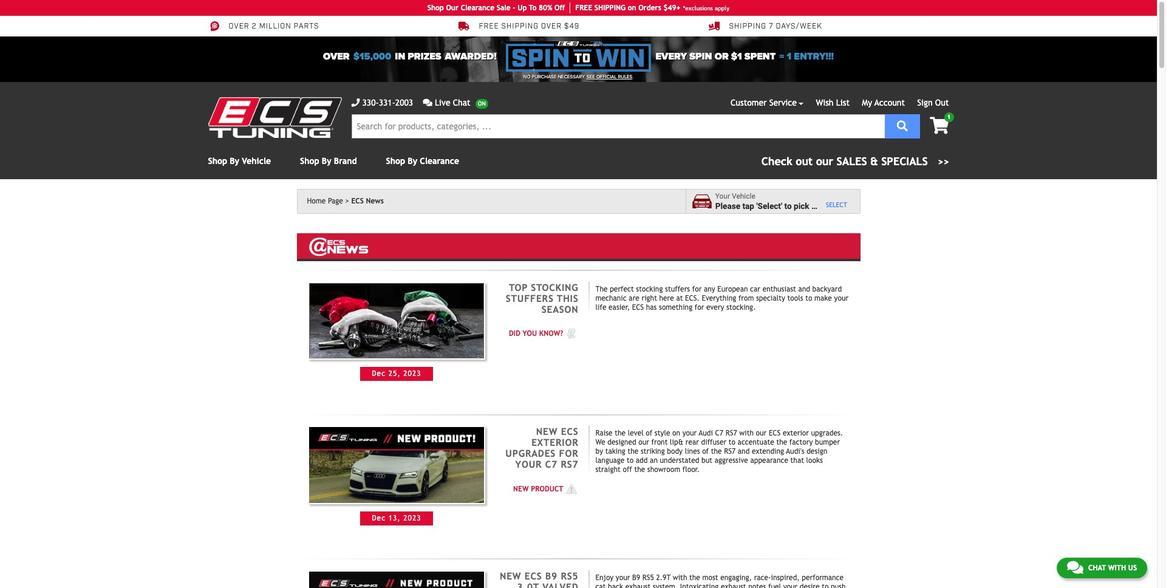 Task type: describe. For each thing, give the bounding box(es) containing it.
shop by vehicle link
[[208, 156, 271, 166]]

new ecs b9 rs5 3.0t valve
[[495, 571, 579, 588]]

-
[[513, 4, 516, 12]]

search image
[[898, 120, 909, 131]]

to inside enjoy your b9 rs5 2.9t with the most engaging, race-inspired, performance cat back exhaust system. intoxicating exhaust notes fuel your desire to pus
[[822, 583, 829, 588]]

your inside your vehicle please tap 'select' to pick a vehicle
[[716, 192, 731, 201]]

enjoy
[[596, 574, 614, 582]]

phone image
[[352, 98, 360, 107]]

dec 13, 2023
[[372, 514, 421, 523]]

right
[[642, 294, 658, 302]]

for
[[559, 448, 579, 459]]

comments image for chat
[[1068, 560, 1084, 575]]

see official rules link
[[587, 74, 633, 81]]

apply
[[715, 5, 730, 11]]

clearance for our
[[461, 4, 495, 12]]

top stocking stuffers this season
[[506, 282, 579, 315]]

0 vertical spatial vehicle
[[242, 156, 271, 166]]

lip&
[[670, 438, 684, 447]]

new product
[[514, 485, 564, 493]]

the down add
[[635, 466, 646, 474]]

to inside your vehicle please tap 'select' to pick a vehicle
[[785, 201, 792, 211]]

fuel
[[769, 583, 782, 588]]

easier,
[[609, 303, 630, 312]]

floor.
[[683, 466, 700, 474]]

and inside raise the level of style on your audi c7 rs7 with our ecs exterior upgrades. we designed our front lip& rear diffuser to accentuate the factory bumper by taking the striking body lines of the rs7 and extending audi's design language to add an understated but aggressive appearance that looks straight off the showroom floor.
[[738, 448, 750, 456]]

1 horizontal spatial of
[[703, 448, 709, 456]]

free
[[479, 22, 499, 31]]

0 vertical spatial chat
[[453, 98, 471, 108]]

comments image for live
[[423, 98, 433, 107]]

exterior
[[532, 437, 579, 448]]

stuffers
[[506, 293, 554, 304]]

shipping
[[502, 22, 539, 31]]

shipping
[[730, 22, 767, 31]]

system.
[[653, 583, 678, 588]]

free ship ping on orders $49+ *exclusions apply
[[576, 4, 730, 12]]

you
[[523, 329, 537, 338]]

dec 13, 2023 link
[[308, 426, 485, 526]]

entry!!!
[[795, 50, 834, 63]]

4 image
[[564, 483, 579, 496]]

13,
[[389, 514, 401, 523]]

orders
[[639, 4, 662, 12]]

new for ecs
[[537, 426, 558, 437]]

tap
[[743, 201, 755, 211]]

1 link
[[921, 112, 955, 136]]

ecs left news
[[352, 197, 364, 205]]

over for over $15,000 in prizes
[[323, 50, 350, 63]]

330-331-2003 link
[[352, 97, 413, 109]]

customer
[[731, 98, 767, 108]]

0 horizontal spatial on
[[628, 4, 637, 12]]

2023 for new ecs exterior upgrades for your c7 rs7
[[404, 514, 421, 523]]

exterior
[[783, 429, 810, 438]]

=
[[780, 50, 785, 63]]

desire
[[800, 583, 820, 588]]

add
[[636, 457, 648, 465]]

rules
[[618, 74, 633, 80]]

7
[[769, 22, 774, 31]]

330-
[[363, 98, 379, 108]]

new ecs b9 rs5 3.0t valve link
[[495, 571, 579, 588]]

taking
[[606, 448, 626, 456]]

free
[[576, 4, 593, 12]]

by for brand
[[322, 156, 332, 166]]

rear
[[686, 438, 700, 447]]

every
[[707, 303, 725, 312]]

1 vertical spatial 1
[[948, 114, 951, 120]]

sale
[[497, 4, 511, 12]]

with inside enjoy your b9 rs5 2.9t with the most engaging, race-inspired, performance cat back exhaust system. intoxicating exhaust notes fuel your desire to pus
[[673, 574, 688, 582]]

0 horizontal spatial our
[[639, 438, 650, 447]]

b9 for your
[[633, 574, 641, 582]]

dec for new ecs exterior upgrades for your c7 rs7
[[372, 514, 386, 523]]

a
[[812, 201, 816, 211]]

80%
[[539, 4, 553, 12]]

your up back
[[616, 574, 631, 582]]

stocking
[[637, 285, 663, 293]]

off
[[555, 4, 565, 12]]

ecs inside new ecs b9 rs5 3.0t valve
[[525, 571, 542, 582]]

free shipping over $49
[[479, 22, 580, 31]]

in
[[395, 50, 406, 63]]

out
[[936, 98, 950, 108]]

1 horizontal spatial chat
[[1089, 564, 1107, 573]]

over 2 million parts
[[229, 22, 319, 31]]

1 horizontal spatial our
[[756, 429, 767, 438]]

free shipping over $49 link
[[459, 21, 580, 32]]

engaging,
[[721, 574, 752, 582]]

stocking
[[531, 282, 579, 293]]

stuffers
[[666, 285, 691, 293]]

your inside new ecs exterior upgrades for your c7 rs7
[[516, 459, 542, 470]]

to
[[529, 4, 537, 12]]

most
[[703, 574, 719, 582]]

by
[[596, 448, 604, 456]]

with inside raise the level of style on your audi c7 rs7 with our ecs exterior upgrades. we designed our front lip& rear diffuser to accentuate the factory bumper by taking the striking body lines of the rs7 and extending audi's design language to add an understated but aggressive appearance that looks straight off the showroom floor.
[[740, 429, 754, 438]]

25,
[[389, 370, 401, 378]]

striking
[[641, 448, 665, 456]]

new ecs exterior upgrades for your c7 rs7 image
[[308, 426, 485, 505]]

sign out link
[[918, 98, 950, 108]]

c7 inside new ecs exterior upgrades for your c7 rs7
[[546, 459, 558, 470]]

did
[[509, 329, 521, 338]]

your inside raise the level of style on your audi c7 rs7 with our ecs exterior upgrades. we designed our front lip& rear diffuser to accentuate the factory bumper by taking the striking body lines of the rs7 and extending audi's design language to add an understated but aggressive appearance that looks straight off the showroom floor.
[[683, 429, 697, 438]]

spent
[[745, 50, 776, 63]]

intoxicating
[[681, 583, 719, 588]]

here
[[660, 294, 675, 302]]

0 vertical spatial for
[[693, 285, 702, 293]]

every
[[656, 50, 688, 63]]

aggressive
[[715, 457, 749, 465]]

inspired,
[[772, 574, 800, 582]]

race-
[[755, 574, 772, 582]]

necessary.
[[558, 74, 586, 80]]

your inside the perfect stocking stuffers for any european car enthusiast and backyard mechanic are right here at ecs.   everything from specialty tools to make your life easier, ecs has something for every stocking.
[[835, 294, 849, 302]]

customer service button
[[731, 97, 804, 109]]

million
[[259, 22, 292, 31]]

the down diffuser
[[712, 448, 722, 456]]

something
[[659, 303, 693, 312]]

shipping 7 days/week
[[730, 22, 823, 31]]

ecs tuning image
[[208, 97, 342, 138]]

$49
[[565, 22, 580, 31]]

chat with us
[[1089, 564, 1138, 573]]

top stocking stuffers this season link
[[506, 282, 579, 315]]

official
[[597, 74, 617, 80]]

life
[[596, 303, 607, 312]]

sign
[[918, 98, 933, 108]]

shipping 7 days/week link
[[709, 21, 823, 32]]

0 vertical spatial 1
[[787, 50, 792, 63]]



Task type: locate. For each thing, give the bounding box(es) containing it.
product
[[531, 485, 564, 493]]

dec
[[372, 370, 386, 378], [372, 514, 386, 523]]

design
[[807, 448, 828, 456]]

1 exhaust from the left
[[626, 583, 651, 588]]

ecs down are
[[633, 303, 644, 312]]

0 vertical spatial dec
[[372, 370, 386, 378]]

dec 25, 2023
[[372, 370, 421, 378]]

backyard
[[813, 285, 842, 293]]

comments image left chat with us
[[1068, 560, 1084, 575]]

0 vertical spatial c7
[[716, 429, 724, 438]]

rs5 inside new ecs b9 rs5 3.0t valve
[[561, 571, 579, 582]]

notes
[[749, 583, 767, 588]]

showroom
[[648, 466, 681, 474]]

1 down out
[[948, 114, 951, 120]]

enjoy your b9 rs5 2.9t with the most engaging, race-inspired, performance cat back exhaust system. intoxicating exhaust notes fuel your desire to pus
[[596, 574, 846, 588]]

we
[[596, 438, 606, 447]]

0 horizontal spatial and
[[738, 448, 750, 456]]

by
[[230, 156, 240, 166], [322, 156, 332, 166], [408, 156, 418, 166]]

1 horizontal spatial your
[[716, 192, 731, 201]]

0 vertical spatial our
[[756, 429, 767, 438]]

c7 left the for
[[546, 459, 558, 470]]

car
[[751, 285, 761, 293]]

0 horizontal spatial over
[[229, 22, 250, 31]]

1 vertical spatial chat
[[1089, 564, 1107, 573]]

b9 inside new ecs b9 rs5 3.0t valve
[[546, 571, 558, 582]]

enthusiast
[[763, 285, 797, 293]]

vehicle inside your vehicle please tap 'select' to pick a vehicle
[[732, 192, 756, 201]]

your down the backyard
[[835, 294, 849, 302]]

by left brand
[[322, 156, 332, 166]]

shop by clearance
[[386, 156, 460, 166]]

your down the 'inspired,'
[[784, 583, 798, 588]]

1 vertical spatial c7
[[546, 459, 558, 470]]

looks
[[807, 457, 823, 465]]

ecs tuning 'spin to win' contest logo image
[[507, 41, 651, 72]]

2023 right 13,
[[404, 514, 421, 523]]

ecs inside the perfect stocking stuffers for any european car enthusiast and backyard mechanic are right here at ecs.   everything from specialty tools to make your life easier, ecs has something for every stocking.
[[633, 303, 644, 312]]

by for clearance
[[408, 156, 418, 166]]

shop for shop our clearance sale - up to 80% off
[[428, 4, 444, 12]]

ping
[[610, 4, 626, 12]]

0 horizontal spatial rs5
[[561, 571, 579, 582]]

1 horizontal spatial b9
[[633, 574, 641, 582]]

new inside new ecs exterior upgrades for your c7 rs7
[[537, 426, 558, 437]]

1 vertical spatial your
[[516, 459, 542, 470]]

or
[[715, 50, 729, 63]]

1 horizontal spatial by
[[322, 156, 332, 166]]

1 horizontal spatial and
[[799, 285, 811, 293]]

understated
[[660, 457, 700, 465]]

performance
[[802, 574, 844, 582]]

season
[[542, 304, 579, 315]]

new for product
[[514, 485, 529, 493]]

1 horizontal spatial comments image
[[1068, 560, 1084, 575]]

1 horizontal spatial with
[[740, 429, 754, 438]]

rs5 left 2.9t
[[643, 574, 654, 582]]

the up add
[[628, 448, 639, 456]]

rs7
[[726, 429, 738, 438], [725, 448, 736, 456], [561, 459, 579, 470]]

ecs up the for
[[561, 426, 579, 437]]

select
[[827, 201, 848, 208]]

european
[[718, 285, 748, 293]]

vehicle down ecs tuning image
[[242, 156, 271, 166]]

by down 2003
[[408, 156, 418, 166]]

new ecs b9 rs5 3.0t valved exhaust system image
[[308, 571, 485, 588]]

0 horizontal spatial clearance
[[420, 156, 460, 166]]

perfect
[[610, 285, 634, 293]]

1 vertical spatial over
[[323, 50, 350, 63]]

1 right the =
[[787, 50, 792, 63]]

clearance
[[461, 4, 495, 12], [420, 156, 460, 166]]

front
[[652, 438, 668, 447]]

sales
[[837, 155, 868, 168]]

shopping cart image
[[931, 117, 950, 134]]

1 horizontal spatial c7
[[716, 429, 724, 438]]

rs5 inside enjoy your b9 rs5 2.9t with the most engaging, race-inspired, performance cat back exhaust system. intoxicating exhaust notes fuel your desire to pus
[[643, 574, 654, 582]]

over 2 million parts link
[[208, 21, 319, 32]]

rs7 up 4 image
[[561, 459, 579, 470]]

for up ecs.
[[693, 285, 702, 293]]

for down ecs.
[[695, 303, 705, 312]]

2 dec from the top
[[372, 514, 386, 523]]

on right ping
[[628, 4, 637, 12]]

0 horizontal spatial of
[[646, 429, 653, 438]]

to right tools
[[806, 294, 813, 302]]

live chat link
[[423, 97, 489, 109]]

your
[[716, 192, 731, 201], [516, 459, 542, 470]]

exhaust right back
[[626, 583, 651, 588]]

*exclusions
[[684, 5, 713, 11]]

our up accentuate
[[756, 429, 767, 438]]

1 vertical spatial comments image
[[1068, 560, 1084, 575]]

prizes
[[408, 50, 442, 63]]

dec for top stocking stuffers this season
[[372, 370, 386, 378]]

0 horizontal spatial your
[[516, 459, 542, 470]]

2023 for top stocking stuffers this season
[[404, 370, 421, 378]]

0 horizontal spatial with
[[673, 574, 688, 582]]

1 horizontal spatial on
[[673, 429, 681, 438]]

0 vertical spatial 2023
[[404, 370, 421, 378]]

rs7 up diffuser
[[726, 429, 738, 438]]

no
[[524, 74, 531, 80]]

and up tools
[[799, 285, 811, 293]]

to down performance
[[822, 583, 829, 588]]

on inside raise the level of style on your audi c7 rs7 with our ecs exterior upgrades. we designed our front lip& rear diffuser to accentuate the factory bumper by taking the striking body lines of the rs7 and extending audi's design language to add an understated but aggressive appearance that looks straight off the showroom floor.
[[673, 429, 681, 438]]

exhaust
[[626, 583, 651, 588], [721, 583, 747, 588]]

pick
[[794, 201, 810, 211]]

shop by clearance link
[[386, 156, 460, 166]]

0 vertical spatial on
[[628, 4, 637, 12]]

clearance up free
[[461, 4, 495, 12]]

1 vertical spatial rs7
[[725, 448, 736, 456]]

with up accentuate
[[740, 429, 754, 438]]

c7 inside raise the level of style on your audi c7 rs7 with our ecs exterior upgrades. we designed our front lip& rear diffuser to accentuate the factory bumper by taking the striking body lines of the rs7 and extending audi's design language to add an understated but aggressive appearance that looks straight off the showroom floor.
[[716, 429, 724, 438]]

over left $15,000
[[323, 50, 350, 63]]

rs5 for 2.9t
[[643, 574, 654, 582]]

1 by from the left
[[230, 156, 240, 166]]

top stocking stuffers this season image
[[308, 282, 485, 360]]

your up rear
[[683, 429, 697, 438]]

shop for shop by clearance
[[386, 156, 405, 166]]

parts
[[294, 22, 319, 31]]

your up new product
[[516, 459, 542, 470]]

3 by from the left
[[408, 156, 418, 166]]

style
[[655, 429, 671, 438]]

on up lip&
[[673, 429, 681, 438]]

and down accentuate
[[738, 448, 750, 456]]

1 dec from the top
[[372, 370, 386, 378]]

upgrades
[[506, 448, 556, 459]]

1 vertical spatial dec
[[372, 514, 386, 523]]

by down ecs tuning image
[[230, 156, 240, 166]]

*exclusions apply link
[[684, 3, 730, 12]]

2 exhaust from the left
[[721, 583, 747, 588]]

0 vertical spatial rs7
[[726, 429, 738, 438]]

1 horizontal spatial rs5
[[643, 574, 654, 582]]

ecs inside raise the level of style on your audi c7 rs7 with our ecs exterior upgrades. we designed our front lip& rear diffuser to accentuate the factory bumper by taking the striking body lines of the rs7 and extending audi's design language to add an understated but aggressive appearance that looks straight off the showroom floor.
[[769, 429, 781, 438]]

the
[[615, 429, 626, 438], [777, 438, 788, 447], [628, 448, 639, 456], [712, 448, 722, 456], [635, 466, 646, 474], [690, 574, 701, 582]]

2003
[[396, 98, 413, 108]]

2 by from the left
[[322, 156, 332, 166]]

on
[[628, 4, 637, 12], [673, 429, 681, 438]]

mechanic
[[596, 294, 627, 302]]

new up upgrades
[[537, 426, 558, 437]]

0 horizontal spatial by
[[230, 156, 240, 166]]

shop for shop by vehicle
[[208, 156, 227, 166]]

1 horizontal spatial over
[[323, 50, 350, 63]]

of up but
[[703, 448, 709, 456]]

over left 2
[[229, 22, 250, 31]]

ecs up extending
[[769, 429, 781, 438]]

Search text field
[[352, 114, 885, 139]]

0 horizontal spatial new
[[514, 485, 529, 493]]

back
[[608, 583, 624, 588]]

vehicle up tap
[[732, 192, 756, 201]]

1 vertical spatial clearance
[[420, 156, 460, 166]]

shop by brand
[[300, 156, 357, 166]]

specialty
[[757, 294, 786, 302]]

0 horizontal spatial chat
[[453, 98, 471, 108]]

2 vertical spatial rs7
[[561, 459, 579, 470]]

bumper
[[816, 438, 841, 447]]

0 vertical spatial your
[[716, 192, 731, 201]]

$49+
[[664, 4, 681, 12]]

top
[[509, 282, 528, 293]]

wish list link
[[817, 98, 850, 108]]

comments image inside live chat link
[[423, 98, 433, 107]]

comments image left live
[[423, 98, 433, 107]]

has
[[646, 303, 657, 312]]

the perfect stocking stuffers for any european car enthusiast and backyard mechanic are right here at ecs.   everything from specialty tools to make your life easier, ecs has something for every stocking.
[[596, 285, 849, 312]]

1 vertical spatial with
[[1109, 564, 1127, 573]]

0 vertical spatial new
[[537, 426, 558, 437]]

0 horizontal spatial vehicle
[[242, 156, 271, 166]]

2 2023 from the top
[[404, 514, 421, 523]]

spin
[[690, 50, 713, 63]]

b9 left 2.9t
[[633, 574, 641, 582]]

vehicle
[[242, 156, 271, 166], [732, 192, 756, 201]]

the up designed
[[615, 429, 626, 438]]

c7 up diffuser
[[716, 429, 724, 438]]

us
[[1129, 564, 1138, 573]]

account
[[875, 98, 906, 108]]

everything
[[702, 294, 737, 302]]

rs5 for 3.0t
[[561, 571, 579, 582]]

rs7 up the aggressive
[[725, 448, 736, 456]]

rs7 inside new ecs exterior upgrades for your c7 rs7
[[561, 459, 579, 470]]

this
[[557, 293, 579, 304]]

shop for shop by brand
[[300, 156, 319, 166]]

dec left 13,
[[372, 514, 386, 523]]

c7
[[716, 429, 724, 438], [546, 459, 558, 470]]

b9 for ecs
[[546, 571, 558, 582]]

0 vertical spatial comments image
[[423, 98, 433, 107]]

0 vertical spatial of
[[646, 429, 653, 438]]

chat right live
[[453, 98, 471, 108]]

audi
[[699, 429, 714, 438]]

1 vertical spatial our
[[639, 438, 650, 447]]

days/week
[[776, 22, 823, 31]]

b9 right 3.0t
[[546, 571, 558, 582]]

and inside the perfect stocking stuffers for any european car enthusiast and backyard mechanic are right here at ecs.   everything from specialty tools to make your life easier, ecs has something for every stocking.
[[799, 285, 811, 293]]

2023 right 25,
[[404, 370, 421, 378]]

raise
[[596, 429, 613, 438]]

over
[[541, 22, 562, 31]]

by for vehicle
[[230, 156, 240, 166]]

ecs right new
[[525, 571, 542, 582]]

my account
[[863, 98, 906, 108]]

1 vertical spatial of
[[703, 448, 709, 456]]

to right diffuser
[[729, 438, 736, 447]]

designed
[[608, 438, 637, 447]]

to inside the perfect stocking stuffers for any european car enthusiast and backyard mechanic are right here at ecs.   everything from specialty tools to make your life easier, ecs has something for every stocking.
[[806, 294, 813, 302]]

1 vertical spatial 2023
[[404, 514, 421, 523]]

comments image inside chat with us link
[[1068, 560, 1084, 575]]

0 horizontal spatial b9
[[546, 571, 558, 582]]

with up system.
[[673, 574, 688, 582]]

0 horizontal spatial 1
[[787, 50, 792, 63]]

0 horizontal spatial comments image
[[423, 98, 433, 107]]

the up audi's
[[777, 438, 788, 447]]

2023
[[404, 370, 421, 378], [404, 514, 421, 523]]

did you know?
[[509, 329, 564, 338]]

that
[[791, 457, 805, 465]]

over for over 2 million parts
[[229, 22, 250, 31]]

1 vertical spatial and
[[738, 448, 750, 456]]

ecs inside new ecs exterior upgrades for your c7 rs7
[[561, 426, 579, 437]]

customer service
[[731, 98, 797, 108]]

1 horizontal spatial 1
[[948, 114, 951, 120]]

0 vertical spatial clearance
[[461, 4, 495, 12]]

purchase
[[532, 74, 557, 80]]

over $15,000 in prizes
[[323, 50, 442, 63]]

clearance down live
[[420, 156, 460, 166]]

2 vertical spatial with
[[673, 574, 688, 582]]

of left style
[[646, 429, 653, 438]]

1 2023 from the top
[[404, 370, 421, 378]]

straight
[[596, 466, 621, 474]]

our down level
[[639, 438, 650, 447]]

1 vertical spatial for
[[695, 303, 705, 312]]

live
[[435, 98, 451, 108]]

new
[[537, 426, 558, 437], [514, 485, 529, 493]]

2 horizontal spatial with
[[1109, 564, 1127, 573]]

accentuate
[[738, 438, 775, 447]]

0 vertical spatial with
[[740, 429, 754, 438]]

330-331-2003
[[363, 98, 413, 108]]

clearance for by
[[420, 156, 460, 166]]

0 vertical spatial over
[[229, 22, 250, 31]]

with left us
[[1109, 564, 1127, 573]]

2 horizontal spatial by
[[408, 156, 418, 166]]

1
[[787, 50, 792, 63], [948, 114, 951, 120]]

0 horizontal spatial c7
[[546, 459, 558, 470]]

1 horizontal spatial vehicle
[[732, 192, 756, 201]]

0 horizontal spatial exhaust
[[626, 583, 651, 588]]

chat left us
[[1089, 564, 1107, 573]]

1 vertical spatial on
[[673, 429, 681, 438]]

6 image
[[564, 328, 579, 340]]

exhaust down engaging,
[[721, 583, 747, 588]]

1 horizontal spatial new
[[537, 426, 558, 437]]

your up 'please'
[[716, 192, 731, 201]]

to up off
[[627, 457, 634, 465]]

the up intoxicating
[[690, 574, 701, 582]]

1 horizontal spatial exhaust
[[721, 583, 747, 588]]

new left product
[[514, 485, 529, 493]]

3.0t
[[518, 582, 540, 588]]

0 vertical spatial and
[[799, 285, 811, 293]]

1 vertical spatial vehicle
[[732, 192, 756, 201]]

the inside enjoy your b9 rs5 2.9t with the most engaging, race-inspired, performance cat back exhaust system. intoxicating exhaust notes fuel your desire to pus
[[690, 574, 701, 582]]

shop our clearance sale - up to 80% off
[[428, 4, 565, 12]]

dec left 25,
[[372, 370, 386, 378]]

rs5 left "enjoy"
[[561, 571, 579, 582]]

b9 inside enjoy your b9 rs5 2.9t with the most engaging, race-inspired, performance cat back exhaust system. intoxicating exhaust notes fuel your desire to pus
[[633, 574, 641, 582]]

to left 'pick'
[[785, 201, 792, 211]]

1 horizontal spatial clearance
[[461, 4, 495, 12]]

factory
[[790, 438, 813, 447]]

comments image
[[423, 98, 433, 107], [1068, 560, 1084, 575]]

wish
[[817, 98, 834, 108]]

1 vertical spatial new
[[514, 485, 529, 493]]

level
[[628, 429, 644, 438]]



Task type: vqa. For each thing, say whether or not it's contained in the screenshot.
Availability: In Stock
no



